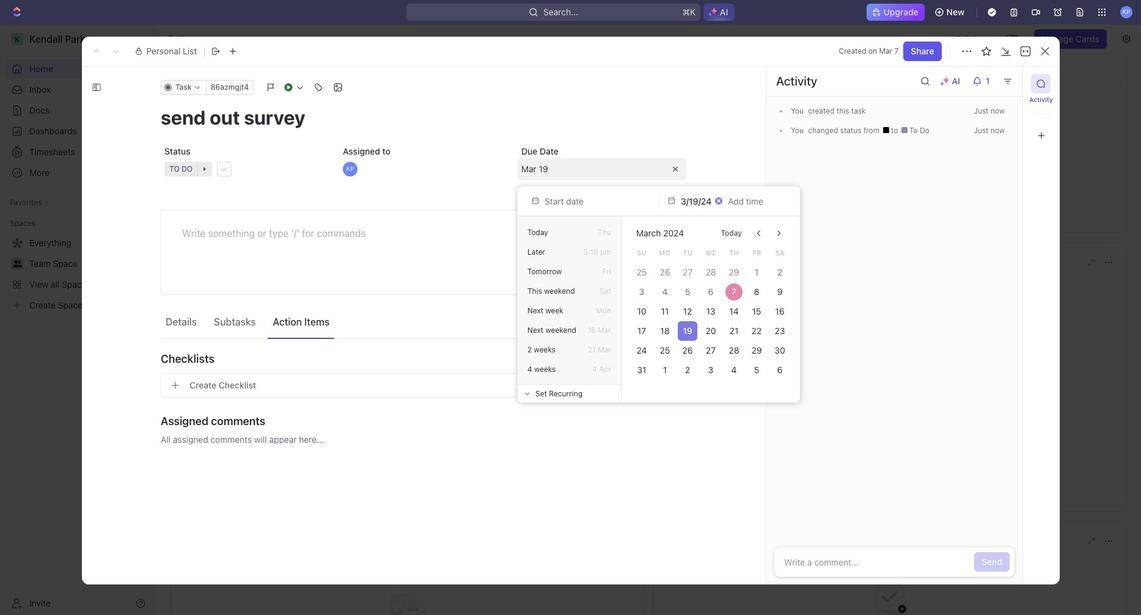 Task type: locate. For each thing, give the bounding box(es) containing it.
appear
[[269, 435, 297, 445]]

date
[[540, 146, 559, 157]]

edit layout:
[[957, 34, 1000, 44]]

21 for 21
[[730, 326, 739, 336]]

1 horizontal spatial 27
[[706, 345, 716, 356]]

1 vertical spatial 26
[[683, 345, 693, 356]]

weeks up 4 weeks
[[534, 345, 556, 355]]

2 next from the top
[[528, 326, 544, 335]]

27
[[683, 267, 693, 278], [706, 345, 716, 356]]

0 horizontal spatial will
[[254, 435, 267, 445]]

0 vertical spatial 1
[[755, 267, 759, 278]]

7 up 14
[[732, 287, 737, 297]]

1 left action
[[238, 308, 241, 317]]

28 down 14
[[729, 345, 739, 356]]

1 just now from the top
[[974, 106, 1005, 116]]

1 horizontal spatial 2
[[686, 365, 691, 375]]

assigned comments button
[[161, 407, 687, 436]]

4 apr
[[592, 365, 612, 374]]

0 vertical spatial just
[[974, 106, 989, 116]]

0 vertical spatial tasks
[[304, 65, 324, 74]]

0 horizontal spatial activity
[[776, 74, 817, 88]]

weekend
[[544, 287, 575, 296], [546, 326, 577, 335]]

mar
[[880, 46, 893, 56], [522, 164, 537, 174], [598, 326, 612, 335], [598, 345, 612, 355]]

1 horizontal spatial 21
[[730, 326, 739, 336]]

3:18 pm
[[584, 248, 612, 257]]

5 up 12 in the right of the page
[[686, 287, 691, 297]]

1 vertical spatial tasks
[[205, 307, 228, 318]]

1 vertical spatial 27
[[706, 345, 716, 356]]

home up list on the top left of page
[[178, 34, 201, 44]]

reminders
[[341, 65, 377, 74]]

1 vertical spatial 16
[[588, 326, 596, 335]]

1 horizontal spatial 16
[[776, 306, 785, 317]]

22
[[752, 326, 762, 336]]

1 vertical spatial will
[[254, 435, 267, 445]]

1 horizontal spatial activity
[[1030, 96, 1053, 103]]

0 horizontal spatial 25
[[637, 267, 647, 278]]

2024
[[664, 228, 684, 238]]

0 vertical spatial you
[[791, 106, 804, 116]]

you
[[791, 106, 804, 116], [791, 126, 804, 135]]

1
[[755, 267, 759, 278], [238, 308, 241, 317], [663, 365, 667, 375]]

assigned to
[[343, 146, 391, 157]]

0 vertical spatial weeks
[[534, 345, 556, 355]]

0 vertical spatial now
[[991, 106, 1005, 116]]

1 now from the top
[[991, 106, 1005, 116]]

1 vertical spatial you
[[791, 126, 804, 135]]

1 horizontal spatial 1
[[663, 365, 667, 375]]

status
[[164, 146, 191, 157]]

0 vertical spatial 28
[[706, 267, 716, 278]]

0 vertical spatial 2
[[778, 267, 783, 278]]

18
[[660, 326, 670, 336]]

march 2024
[[637, 228, 684, 238]]

assigned right reminders
[[379, 65, 410, 74]]

due
[[522, 146, 538, 157]]

you created this task
[[791, 106, 866, 116]]

do
[[920, 126, 930, 135]]

1 vertical spatial 25
[[660, 345, 670, 356]]

1 vertical spatial next
[[528, 326, 544, 335]]

1 horizontal spatial you
[[445, 65, 457, 74]]

0 vertical spatial next
[[528, 306, 544, 316]]

21 down 16 mar
[[588, 345, 596, 355]]

comments down assigned comments
[[211, 435, 252, 445]]

1 vertical spatial just now
[[974, 126, 1005, 135]]

1 horizontal spatial 29
[[752, 345, 763, 356]]

0 vertical spatial home
[[178, 34, 201, 44]]

19 down 12 in the right of the page
[[683, 326, 693, 336]]

sat
[[600, 287, 612, 296]]

4 left apr
[[592, 365, 597, 374]]

28 down we
[[706, 267, 716, 278]]

new button
[[930, 2, 972, 22]]

to
[[412, 65, 419, 74], [436, 65, 443, 74], [891, 126, 900, 135], [910, 126, 918, 135], [383, 146, 391, 157]]

you left changed at right
[[791, 126, 804, 135]]

mar down mon
[[598, 326, 612, 335]]

25 down the 18
[[660, 345, 670, 356]]

assigned right the all
[[173, 435, 208, 445]]

6 down 30
[[778, 365, 783, 375]]

weeks for 2 weeks
[[534, 345, 556, 355]]

19 down due date
[[539, 164, 548, 174]]

assigned
[[379, 65, 410, 74], [173, 435, 208, 445]]

1 vertical spatial activity
[[1030, 96, 1053, 103]]

27 down 'tu'
[[683, 267, 693, 278]]

0 vertical spatial activity
[[776, 74, 817, 88]]

1 horizontal spatial assigned
[[343, 146, 380, 157]]

1 horizontal spatial 25
[[660, 345, 670, 356]]

29 down 22
[[752, 345, 763, 356]]

manage
[[1042, 34, 1074, 44]]

timesheets
[[29, 147, 75, 157]]

tasks and reminders assigned to you to you will show here.
[[304, 65, 510, 74]]

1 horizontal spatial 19
[[683, 326, 693, 336]]

tasks for tasks
[[205, 307, 228, 318]]

10
[[637, 306, 647, 317]]

19 inside dropdown button
[[539, 164, 548, 174]]

5 down 22
[[755, 365, 760, 375]]

you left show on the top left of page
[[445, 65, 457, 74]]

1 vertical spatial comments
[[211, 435, 252, 445]]

weeks down 2 weeks
[[535, 365, 556, 374]]

you left the created
[[791, 106, 804, 116]]

today up later
[[528, 228, 548, 237]]

0 horizontal spatial 6
[[708, 287, 714, 297]]

0 vertical spatial 6
[[708, 287, 714, 297]]

all
[[161, 435, 171, 445]]

assigned comments
[[161, 415, 266, 428]]

1 you from the left
[[421, 65, 434, 74]]

2 now from the top
[[991, 126, 1005, 135]]

16 down 9
[[776, 306, 785, 317]]

today button
[[714, 224, 750, 243]]

0 vertical spatial 19
[[539, 164, 548, 174]]

1 next from the top
[[528, 306, 544, 316]]

2 you from the left
[[445, 65, 457, 74]]

apr
[[599, 365, 612, 374]]

0 vertical spatial comments
[[211, 415, 266, 428]]

customize
[[587, 281, 630, 292]]

1 up 8
[[755, 267, 759, 278]]

ai
[[680, 257, 690, 268]]

home inside sidebar navigation
[[29, 64, 53, 74]]

0 vertical spatial 7
[[895, 46, 899, 56]]

tasks right details button
[[205, 307, 228, 318]]

0 vertical spatial assigned
[[379, 65, 410, 74]]

just now for changed status from
[[974, 126, 1005, 135]]

0 horizontal spatial 3
[[639, 287, 645, 297]]

subtasks
[[214, 316, 256, 327]]

⌘k
[[683, 7, 696, 17]]

weekend up week
[[544, 287, 575, 296]]

su
[[637, 249, 647, 257]]

11
[[661, 306, 669, 317]]

2 you from the top
[[791, 126, 804, 135]]

from
[[864, 126, 880, 135]]

4
[[662, 287, 668, 297], [528, 365, 532, 374], [592, 365, 597, 374], [732, 365, 737, 375]]

create
[[190, 380, 216, 391]]

details
[[166, 316, 197, 327]]

inbox link
[[5, 80, 150, 100]]

to left show on the top left of page
[[436, 65, 443, 74]]

6 up 13
[[708, 287, 714, 297]]

0 horizontal spatial you
[[421, 65, 434, 74]]

fri
[[603, 267, 612, 276]]

86azmgjt4
[[211, 83, 249, 92]]

1 vertical spatial 7
[[732, 287, 737, 297]]

0 horizontal spatial assigned
[[173, 435, 208, 445]]

comments up all assigned comments will appear here...
[[211, 415, 266, 428]]

1 vertical spatial 28
[[729, 345, 739, 356]]

1 horizontal spatial 7
[[895, 46, 899, 56]]

will
[[459, 65, 471, 74], [254, 435, 267, 445]]

29 down th
[[729, 267, 739, 278]]

16 for 16 mar
[[588, 326, 596, 335]]

2 just from the top
[[974, 126, 989, 135]]

will left show on the top left of page
[[459, 65, 471, 74]]

1 vertical spatial assigned
[[173, 435, 208, 445]]

just right do
[[974, 126, 989, 135]]

items
[[304, 316, 330, 327]]

invite
[[29, 598, 51, 609]]

spaces
[[10, 219, 36, 228]]

0 horizontal spatial 16
[[588, 326, 596, 335]]

mar down the "due"
[[522, 164, 537, 174]]

1 right 31
[[663, 365, 667, 375]]

to up edit task name text box
[[412, 65, 419, 74]]

activity inside task sidebar navigation tab list
[[1030, 96, 1053, 103]]

1 vertical spatial now
[[991, 126, 1005, 135]]

today
[[528, 228, 548, 237], [721, 229, 742, 238]]

next left week
[[528, 306, 544, 316]]

0 vertical spatial 21
[[730, 326, 739, 336]]

1 vertical spatial weekend
[[546, 326, 577, 335]]

changed status from
[[806, 126, 882, 135]]

26 down mo
[[660, 267, 670, 278]]

send
[[982, 557, 1003, 567]]

1 vertical spatial 5
[[755, 365, 760, 375]]

0 vertical spatial assigned
[[343, 146, 380, 157]]

21 down 14
[[730, 326, 739, 336]]

2 vertical spatial 2
[[686, 365, 691, 375]]

0 horizontal spatial 21
[[588, 345, 596, 355]]

0 horizontal spatial 7
[[732, 287, 737, 297]]

just left task sidebar navigation tab list
[[974, 106, 989, 116]]

0 vertical spatial weekend
[[544, 287, 575, 296]]

next up 2 weeks
[[528, 326, 544, 335]]

to left to do
[[891, 126, 900, 135]]

1 horizontal spatial 6
[[778, 365, 783, 375]]

2 up 4 weeks
[[528, 345, 532, 355]]

0 horizontal spatial home
[[29, 64, 53, 74]]

2 vertical spatial 1
[[663, 365, 667, 375]]

3
[[639, 287, 645, 297], [709, 365, 714, 375]]

pm
[[601, 248, 612, 257]]

0 vertical spatial 16
[[776, 306, 785, 317]]

2 just now from the top
[[974, 126, 1005, 135]]

weekend down week
[[546, 326, 577, 335]]

1 vertical spatial just
[[974, 126, 989, 135]]

subtasks button
[[209, 311, 261, 333]]

just for created this task
[[974, 106, 989, 116]]

5
[[686, 287, 691, 297], [755, 365, 760, 375]]

0 horizontal spatial 26
[[660, 267, 670, 278]]

16 mar
[[588, 326, 612, 335]]

1 horizontal spatial today
[[721, 229, 742, 238]]

today inside button
[[721, 229, 742, 238]]

0 horizontal spatial 5
[[686, 287, 691, 297]]

you for you
[[791, 126, 804, 135]]

manage cards
[[1042, 34, 1100, 44]]

tree
[[5, 234, 150, 316]]

29
[[729, 267, 739, 278], [752, 345, 763, 356]]

0 vertical spatial 3
[[639, 287, 645, 297]]

will left appear
[[254, 435, 267, 445]]

0 vertical spatial 26
[[660, 267, 670, 278]]

all assigned comments will appear here...
[[161, 435, 324, 445]]

1 vertical spatial 1
[[238, 308, 241, 317]]

Due date text field
[[681, 196, 713, 206]]

25 down su
[[637, 267, 647, 278]]

1 horizontal spatial tasks
[[304, 65, 324, 74]]

Edit task name text field
[[161, 106, 687, 129]]

3 up 10 in the right of the page
[[639, 287, 645, 297]]

16
[[776, 306, 785, 317], [588, 326, 596, 335]]

0 horizontal spatial tasks
[[205, 307, 228, 318]]

today up th
[[721, 229, 742, 238]]

1 horizontal spatial assigned
[[379, 65, 410, 74]]

2 right 31
[[686, 365, 691, 375]]

0 horizontal spatial 29
[[729, 267, 739, 278]]

1 you from the top
[[791, 106, 804, 116]]

1 horizontal spatial 3
[[709, 365, 714, 375]]

just
[[974, 106, 989, 116], [974, 126, 989, 135]]

you up edit task name text box
[[421, 65, 434, 74]]

27 down 20 at right
[[706, 345, 716, 356]]

7 right on
[[895, 46, 899, 56]]

assigned
[[343, 146, 380, 157], [161, 415, 209, 428]]

21
[[730, 326, 739, 336], [588, 345, 596, 355]]

tasks for tasks and reminders assigned to you to you will show here.
[[304, 65, 324, 74]]

2 up 9
[[778, 267, 783, 278]]

16 up the 21 mar
[[588, 326, 596, 335]]

tasks left and
[[304, 65, 324, 74]]

to left do
[[910, 126, 918, 135]]

1 horizontal spatial home
[[178, 34, 201, 44]]

26 down 12 in the right of the page
[[683, 345, 693, 356]]

0 vertical spatial just now
[[974, 106, 1005, 116]]

0 horizontal spatial 1
[[238, 308, 241, 317]]

and
[[326, 65, 339, 74]]

1 vertical spatial 21
[[588, 345, 596, 355]]

tu
[[683, 249, 693, 257]]

20
[[706, 326, 716, 336]]

1 vertical spatial assigned
[[161, 415, 209, 428]]

0 horizontal spatial assigned
[[161, 415, 209, 428]]

0 vertical spatial 27
[[683, 267, 693, 278]]

3 down 20 at right
[[709, 365, 714, 375]]

23
[[775, 326, 786, 336]]

1 just from the top
[[974, 106, 989, 116]]

assigned inside dropdown button
[[161, 415, 209, 428]]

7
[[895, 46, 899, 56], [732, 287, 737, 297]]

0 horizontal spatial 2
[[528, 345, 532, 355]]

home up the inbox
[[29, 64, 53, 74]]

this
[[528, 287, 542, 296]]

1 vertical spatial weeks
[[535, 365, 556, 374]]



Task type: describe. For each thing, give the bounding box(es) containing it.
task
[[851, 106, 866, 116]]

0 horizontal spatial 28
[[706, 267, 716, 278]]

favorites
[[10, 198, 42, 207]]

add task button
[[215, 368, 261, 383]]

mar up apr
[[598, 345, 612, 355]]

21 mar
[[588, 345, 612, 355]]

0 horizontal spatial today
[[528, 228, 548, 237]]

due date
[[522, 146, 559, 157]]

21 for 21 mar
[[588, 345, 596, 355]]

1 for 31
[[663, 365, 667, 375]]

to down edit task name text box
[[383, 146, 391, 157]]

just now for created this task
[[974, 106, 1005, 116]]

set
[[536, 389, 547, 398]]

march
[[637, 228, 661, 238]]

30
[[775, 345, 786, 356]]

checklist
[[219, 380, 256, 391]]

9
[[778, 287, 783, 297]]

next for next weekend
[[528, 326, 544, 335]]

mon
[[596, 306, 612, 316]]

2 weeks
[[528, 345, 556, 355]]

mar right on
[[880, 46, 893, 56]]

14
[[730, 306, 739, 317]]

dashboards
[[29, 126, 77, 136]]

inbox
[[29, 84, 51, 95]]

here...
[[299, 435, 324, 445]]

8
[[755, 287, 760, 297]]

1 horizontal spatial will
[[459, 65, 471, 74]]

task sidebar content section
[[766, 67, 1023, 585]]

mar inside mar 19 dropdown button
[[522, 164, 537, 174]]

status
[[840, 126, 862, 135]]

1 for tasks
[[238, 308, 241, 317]]

personal
[[146, 46, 181, 56]]

1 vertical spatial 2
[[528, 345, 532, 355]]

new
[[947, 7, 965, 17]]

standup
[[692, 257, 732, 268]]

details button
[[161, 311, 202, 333]]

sidebar navigation
[[0, 24, 156, 616]]

weekend for next weekend
[[546, 326, 577, 335]]

next for next week
[[528, 306, 544, 316]]

mar 19 button
[[518, 158, 687, 180]]

3:18
[[584, 248, 599, 257]]

home link
[[5, 59, 150, 79]]

task
[[238, 370, 256, 380]]

manage cards button
[[1035, 29, 1107, 49]]

task sidebar navigation tab list
[[1028, 74, 1055, 146]]

activity inside task sidebar content section
[[776, 74, 817, 88]]

17
[[638, 326, 646, 336]]

1 horizontal spatial 28
[[729, 345, 739, 356]]

4 weeks
[[528, 365, 556, 374]]

0 vertical spatial 5
[[686, 287, 691, 297]]

you for you created this task
[[791, 106, 804, 116]]

24
[[637, 345, 647, 356]]

mo
[[659, 249, 671, 257]]

Search tasks... text field
[[486, 278, 581, 296]]

th
[[729, 249, 739, 257]]

personal list |
[[146, 45, 206, 57]]

recurring
[[549, 389, 583, 398]]

weeks for 4 weeks
[[535, 365, 556, 374]]

1 vertical spatial 6
[[778, 365, 783, 375]]

on
[[869, 46, 878, 56]]

now for changed status from
[[991, 126, 1005, 135]]

thu
[[598, 228, 612, 237]]

favorites button
[[5, 196, 54, 210]]

31
[[637, 365, 647, 375]]

later
[[528, 248, 546, 257]]

4 up 11
[[662, 287, 668, 297]]

changed
[[808, 126, 838, 135]]

send button
[[975, 553, 1010, 572]]

checklists button
[[161, 344, 687, 374]]

weekend for this weekend
[[544, 287, 575, 296]]

13
[[707, 306, 716, 317]]

1 vertical spatial 19
[[683, 326, 693, 336]]

just for changed status from
[[974, 126, 989, 135]]

share
[[911, 46, 935, 56]]

comments inside dropdown button
[[211, 415, 266, 428]]

action items button
[[268, 311, 335, 333]]

show
[[473, 65, 491, 74]]

tomorrow
[[528, 267, 562, 276]]

here.
[[493, 65, 510, 74]]

ai standup
[[680, 257, 732, 268]]

0 vertical spatial 25
[[637, 267, 647, 278]]

assigned for assigned comments
[[161, 415, 209, 428]]

4 down 14
[[732, 365, 737, 375]]

set recurring
[[536, 389, 583, 398]]

action
[[273, 316, 302, 327]]

mar 19
[[522, 164, 548, 174]]

this weekend
[[528, 287, 575, 296]]

cards
[[1076, 34, 1100, 44]]

upgrade
[[884, 7, 919, 17]]

16 for 16
[[776, 306, 785, 317]]

sa
[[776, 249, 785, 257]]

1 horizontal spatial 5
[[755, 365, 760, 375]]

Add time text field
[[728, 196, 765, 206]]

dashboards link
[[5, 122, 150, 141]]

personal list link
[[146, 46, 197, 56]]

1 vertical spatial 29
[[752, 345, 763, 356]]

to do
[[908, 126, 930, 135]]

share button
[[904, 42, 942, 61]]

2 horizontal spatial 2
[[778, 267, 783, 278]]

created
[[808, 106, 835, 116]]

0 vertical spatial 29
[[729, 267, 739, 278]]

list
[[183, 46, 197, 56]]

now for created this task
[[991, 106, 1005, 116]]

we
[[706, 249, 717, 257]]

1 vertical spatial 3
[[709, 365, 714, 375]]

add task
[[220, 370, 256, 380]]

tree inside sidebar navigation
[[5, 234, 150, 316]]

86azmgjt4 button
[[206, 80, 254, 95]]

checklists
[[161, 353, 215, 365]]

15
[[753, 306, 762, 317]]

action items
[[273, 316, 330, 327]]

Start date text field
[[545, 196, 646, 206]]

0 horizontal spatial 27
[[683, 267, 693, 278]]

1 horizontal spatial 26
[[683, 345, 693, 356]]

search...
[[544, 7, 578, 17]]

next weekend
[[528, 326, 577, 335]]

upgrade link
[[867, 4, 925, 21]]

4 down 2 weeks
[[528, 365, 532, 374]]

assigned for assigned to
[[343, 146, 380, 157]]

docs
[[29, 105, 50, 116]]

create checklist button
[[161, 374, 687, 398]]

fr
[[753, 249, 762, 257]]

layout:
[[974, 34, 1000, 44]]



Task type: vqa. For each thing, say whether or not it's contained in the screenshot.


